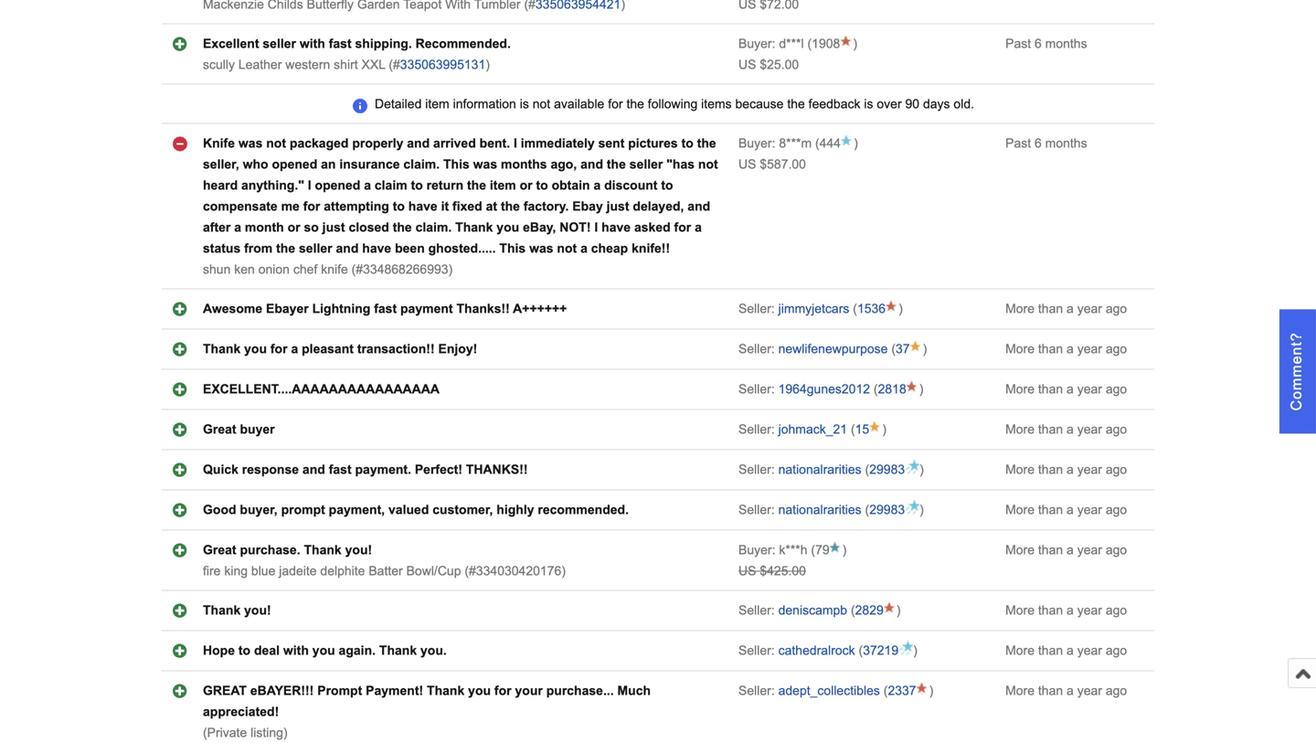Task type: vqa. For each thing, say whether or not it's contained in the screenshot.
SAMSUNG inside Samsung 50" Class Cu8000 Crystal Uhd 4K Hdr Smart Led Tv - 2023 Model
no



Task type: describe. For each thing, give the bounding box(es) containing it.
1 horizontal spatial i
[[514, 136, 517, 150]]

79
[[815, 543, 830, 557]]

seller: for awesome ebayer lightning fast payment thanks!! a++++++
[[738, 302, 775, 316]]

the down the "items"
[[697, 136, 716, 150]]

lightning
[[312, 302, 370, 316]]

to up "has
[[681, 136, 694, 150]]

ebayer!!!
[[250, 684, 314, 698]]

because
[[735, 97, 784, 111]]

7 more than a year ago from the top
[[1005, 543, 1127, 557]]

prompt
[[281, 503, 325, 517]]

great buyer
[[203, 422, 275, 436]]

deniscampb link
[[778, 603, 847, 617]]

8***m
[[779, 136, 812, 150]]

hope to deal with you again. thank you.
[[203, 644, 447, 658]]

at
[[486, 199, 497, 213]]

nationalrarities link for quick response and fast payment. perfect! thanks!!
[[778, 463, 862, 477]]

feedback left by seller newlifenewpurpose. element
[[738, 342, 778, 356]]

response
[[242, 463, 299, 477]]

asked
[[634, 220, 671, 235]]

to down claim
[[393, 199, 405, 213]]

seller: for good buyer, prompt payment, valued customer, highly recommended.
[[738, 503, 775, 517]]

blue
[[251, 564, 275, 578]]

fire
[[203, 564, 221, 578]]

buyer
[[240, 422, 275, 436]]

seller: cathedralrock
[[738, 644, 855, 658]]

29983 for quick response and fast payment. perfect! thanks!!
[[869, 463, 905, 477]]

days
[[923, 97, 950, 111]]

( for '1964gunes2012' 'link'
[[874, 382, 878, 396]]

you down awesome
[[244, 342, 267, 356]]

closed
[[349, 220, 389, 235]]

me
[[281, 199, 300, 213]]

thank left you.
[[379, 644, 417, 658]]

jimmyjetcars
[[778, 302, 849, 316]]

us for us $587.00
[[738, 157, 756, 171]]

) for jimmyjetcars link
[[898, 302, 903, 316]]

feedback left by seller deniscampb. element
[[738, 603, 778, 617]]

$587.00
[[760, 157, 806, 171]]

than for great buyer
[[1038, 422, 1063, 436]]

detailed item information is not available for the following items because the feedback is over 90 days old.
[[375, 97, 974, 111]]

d***l
[[779, 37, 804, 51]]

1908
[[812, 37, 840, 51]]

past 6 months for ( 444
[[1005, 136, 1087, 150]]

johmack_21 link
[[778, 422, 847, 436]]

seller: for excellent....aaaaaaaaaaaaaaaa
[[738, 382, 775, 396]]

great buyer element
[[203, 422, 275, 436]]

newlifenewpurpose
[[778, 342, 888, 356]]

for right asked
[[674, 220, 691, 235]]

payment.
[[355, 463, 411, 477]]

year for thank you for a pleasant transaction!! enjoy!
[[1077, 342, 1102, 356]]

2829 link
[[855, 603, 884, 617]]

knife
[[203, 136, 235, 150]]

adept_collectibles
[[778, 684, 880, 698]]

more than a year ago element for awesome ebayer lightning fast payment thanks!! a++++++
[[1005, 302, 1127, 316]]

payment,
[[329, 503, 385, 517]]

seller: nationalrarities for good buyer, prompt payment, valued customer, highly recommended.
[[738, 503, 862, 517]]

good buyer, prompt payment, valued customer, highly recommended.
[[203, 503, 629, 517]]

for right available
[[608, 97, 623, 111]]

more than a year ago for hope to deal with you again. thank you.
[[1005, 644, 1127, 658]]

37219 link
[[863, 644, 899, 658]]

comment?
[[1288, 332, 1305, 411]]

feedback left by buyer. element for $587.00
[[738, 136, 812, 150]]

feedback left by seller johmack_21. element
[[738, 422, 778, 436]]

more for quick response and fast payment. perfect! thanks!!
[[1005, 463, 1035, 477]]

past for 1908
[[1005, 37, 1031, 51]]

who
[[243, 157, 268, 171]]

buyer: for $425.00
[[738, 543, 775, 557]]

( for adept_collectibles link
[[884, 684, 888, 698]]

1 horizontal spatial this
[[499, 241, 526, 256]]

purchase.
[[240, 543, 300, 557]]

1964gunes2012
[[778, 382, 870, 396]]

) for deniscampb link in the right of the page
[[896, 603, 901, 617]]

seller: for hope to deal with you again. thank you.
[[738, 644, 775, 658]]

the up fixed
[[467, 178, 486, 192]]

more than a year ago for awesome ebayer lightning fast payment thanks!! a++++++
[[1005, 302, 1127, 316]]

properly
[[352, 136, 403, 150]]

batter
[[369, 564, 403, 578]]

the left the following
[[626, 97, 644, 111]]

good buyer, prompt payment, valued customer, highly recommended. element
[[203, 503, 629, 517]]

jadeite
[[279, 564, 317, 578]]

0 vertical spatial opened
[[272, 157, 317, 171]]

attempting
[[324, 199, 389, 213]]

great for great purchase. thank you! fire king blue jadeite delphite batter bowl/cup (#334030420176)
[[203, 543, 236, 557]]

ago for great buyer
[[1106, 422, 1127, 436]]

37219
[[863, 644, 899, 658]]

1 horizontal spatial seller
[[299, 241, 332, 256]]

37
[[896, 342, 910, 356]]

$425.00
[[760, 564, 806, 578]]

than for excellent....aaaaaaaaaaaaaaaa
[[1038, 382, 1063, 396]]

444
[[820, 136, 841, 150]]

and left arrived
[[407, 136, 430, 150]]

ago for hope to deal with you again. thank you.
[[1106, 644, 1127, 658]]

thank down awesome
[[203, 342, 241, 356]]

more for thank you for a pleasant transaction!! enjoy!
[[1005, 342, 1035, 356]]

again.
[[339, 644, 376, 658]]

the right the 'because'
[[787, 97, 805, 111]]

0 horizontal spatial i
[[308, 178, 311, 192]]

thank you for a pleasant transaction!! enjoy!
[[203, 342, 477, 356]]

feedback
[[809, 97, 860, 111]]

feedback left by seller nationalrarities. element for quick response and fast payment. perfect! thanks!!
[[738, 463, 778, 477]]

0 horizontal spatial item
[[425, 97, 449, 111]]

ken
[[234, 262, 255, 277]]

7 than from the top
[[1038, 543, 1063, 557]]

10 more than a year ago element from the top
[[1005, 684, 1127, 698]]

great ebayer!!! prompt payment! thank you for your purchase... much appreciated! element
[[203, 684, 651, 719]]

ago for good buyer, prompt payment, valued customer, highly recommended.
[[1106, 503, 1127, 517]]

pleasant
[[302, 342, 354, 356]]

great purchase. thank you! element
[[203, 543, 372, 557]]

so
[[304, 220, 319, 235]]

and right delayed,
[[688, 199, 710, 213]]

item inside the knife was not packaged properly and arrived bent.  i immediately sent pictures to the seller, who opened an insurance claim.  this was months ago, and the seller "has not heard anything." i opened a claim to return the item or to obtain a discount to compensate me for attempting to have it fixed at the factory.  ebay just delayed, and after a month or so just closed the claim.  thank you ebay, not!  i have asked for a status from the seller and have been ghosted..... this was not a cheap knife!! shun ken onion chef knife (#334868266993)
[[490, 178, 516, 192]]

awesome ebayer lightning fast payment thanks!! a++++++ element
[[203, 302, 567, 316]]

10 ago from the top
[[1106, 684, 1127, 698]]

purchase...
[[546, 684, 614, 698]]

seller: for thank you for a pleasant transaction!! enjoy!
[[738, 342, 775, 356]]

following
[[648, 97, 698, 111]]

more than a year ago for thank you for a pleasant transaction!! enjoy!
[[1005, 342, 1127, 356]]

listing)
[[251, 726, 288, 740]]

than for good buyer, prompt payment, valued customer, highly recommended.
[[1038, 503, 1063, 517]]

claim
[[375, 178, 407, 192]]

more than a year ago element for quick response and fast payment. perfect! thanks!!
[[1005, 463, 1127, 477]]

more than a year ago element for great buyer
[[1005, 422, 1127, 436]]

( for jimmyjetcars link
[[853, 302, 857, 316]]

10 than from the top
[[1038, 684, 1063, 698]]

for inside great ebayer!!! prompt payment! thank you for your purchase... much appreciated! (private listing)
[[494, 684, 511, 698]]

) for cathedralrock link
[[913, 644, 917, 658]]

seller: 1964gunes2012
[[738, 382, 870, 396]]

more for awesome ebayer lightning fast payment thanks!! a++++++
[[1005, 302, 1035, 316]]

you left the again.
[[312, 644, 335, 658]]

335063995131
[[400, 58, 486, 72]]

shun
[[203, 262, 231, 277]]

1536 link
[[857, 302, 886, 316]]

been
[[395, 241, 425, 256]]

ago,
[[551, 157, 577, 171]]

more for excellent....aaaaaaaaaaaaaaaa
[[1005, 382, 1035, 396]]

10 year from the top
[[1077, 684, 1102, 698]]

1 vertical spatial claim.
[[415, 220, 452, 235]]

more for hope to deal with you again. thank you.
[[1005, 644, 1035, 658]]

excellent seller with fast shipping.  recommended. element
[[203, 37, 511, 51]]

more than a year ago element for thank you!
[[1005, 603, 1127, 617]]

available
[[554, 97, 604, 111]]

thank up hope
[[203, 603, 241, 617]]

us for us $425.00
[[738, 564, 756, 578]]

more than a year ago for great buyer
[[1005, 422, 1127, 436]]

seller: for thank you!
[[738, 603, 775, 617]]

for up so
[[303, 199, 320, 213]]

onion
[[258, 262, 290, 277]]

( for nationalrarities link for good buyer, prompt payment, valued customer, highly recommended.
[[865, 503, 869, 517]]

and up knife
[[336, 241, 359, 256]]

seller: for great buyer
[[738, 422, 775, 436]]

quick response and fast payment. perfect! thanks!!
[[203, 463, 528, 477]]

0 vertical spatial claim.
[[403, 157, 440, 171]]

) for nationalrarities link for good buyer, prompt payment, valued customer, highly recommended.
[[920, 503, 924, 517]]

seller: for quick response and fast payment. perfect! thanks!!
[[738, 463, 775, 477]]

than for thank you!
[[1038, 603, 1063, 617]]

) for johmack_21 link
[[882, 422, 886, 436]]

more for good buyer, prompt payment, valued customer, highly recommended.
[[1005, 503, 1035, 517]]

37 link
[[896, 342, 910, 356]]

0 vertical spatial have
[[408, 199, 438, 213]]

ago for excellent....aaaaaaaaaaaaaaaa
[[1106, 382, 1127, 396]]

buyer: 8***m
[[738, 136, 812, 150]]

you inside the knife was not packaged properly and arrived bent.  i immediately sent pictures to the seller, who opened an insurance claim.  this was months ago, and the seller "has not heard anything." i opened a claim to return the item or to obtain a discount to compensate me for attempting to have it fixed at the factory.  ebay just delayed, and after a month or so just closed the claim.  thank you ebay, not!  i have asked for a status from the seller and have been ghosted..... this was not a cheap knife!! shun ken onion chef knife (#334868266993)
[[497, 220, 519, 235]]

factory.
[[524, 199, 569, 213]]

quick response and fast payment. perfect! thanks!! element
[[203, 463, 528, 477]]

obtain
[[552, 178, 590, 192]]

it
[[441, 199, 449, 213]]

( 29983 for quick response and fast payment. perfect! thanks!!
[[862, 463, 905, 477]]

johmack_21
[[778, 422, 847, 436]]

thank inside great ebayer!!! prompt payment! thank you for your purchase... much appreciated! (private listing)
[[427, 684, 465, 698]]

recommended.
[[415, 37, 511, 51]]

chef
[[293, 262, 317, 277]]

( 2829
[[847, 603, 884, 617]]

than for quick response and fast payment. perfect! thanks!!
[[1038, 463, 1063, 477]]

us $25.00
[[738, 58, 799, 72]]

more than a year ago for quick response and fast payment. perfect! thanks!!
[[1005, 463, 1127, 477]]

more for thank you!
[[1005, 603, 1035, 617]]

10 more from the top
[[1005, 684, 1035, 698]]

you.
[[420, 644, 447, 658]]

delphite
[[320, 564, 365, 578]]

fast for payment.
[[329, 463, 352, 477]]

7 ago from the top
[[1106, 543, 1127, 557]]

items
[[701, 97, 732, 111]]



Task type: locate. For each thing, give the bounding box(es) containing it.
1 vertical spatial seller: nationalrarities
[[738, 503, 862, 517]]

item right "detailed"
[[425, 97, 449, 111]]

2 seller: nationalrarities from the top
[[738, 503, 862, 517]]

2337
[[888, 684, 916, 698]]

thanks!!
[[466, 463, 528, 477]]

2 seller: from the top
[[738, 342, 775, 356]]

after
[[203, 220, 231, 235]]

or up factory.
[[520, 178, 532, 192]]

2 vertical spatial i
[[594, 220, 598, 235]]

just down discount
[[607, 199, 629, 213]]

5 seller: from the top
[[738, 463, 775, 477]]

feedback left by seller nationalrarities. element for good buyer, prompt payment, valued customer, highly recommended.
[[738, 503, 778, 517]]

1 vertical spatial seller
[[630, 157, 663, 171]]

0 vertical spatial past 6 months
[[1005, 37, 1087, 51]]

over
[[877, 97, 902, 111]]

seller: nationalrarities up k***h
[[738, 503, 862, 517]]

hope
[[203, 644, 235, 658]]

1 seller: from the top
[[738, 302, 775, 316]]

seller: up feedback left by seller 1964gunes2012. element on the bottom right of the page
[[738, 342, 775, 356]]

2 vertical spatial seller
[[299, 241, 332, 256]]

awesome ebayer lightning fast payment thanks!! a++++++
[[203, 302, 567, 316]]

2 vertical spatial have
[[362, 241, 391, 256]]

ghosted.....
[[428, 241, 496, 256]]

2 vertical spatial buyer:
[[738, 543, 775, 557]]

2 more than a year ago from the top
[[1005, 342, 1127, 356]]

1 vertical spatial with
[[283, 644, 309, 658]]

this down ebay,
[[499, 241, 526, 256]]

fast left "payment"
[[374, 302, 397, 316]]

( 444
[[812, 136, 841, 150]]

thank you for a pleasant transaction!! enjoy! element
[[203, 342, 477, 356]]

nationalrarities up ( 79 on the right of the page
[[778, 503, 862, 517]]

8 than from the top
[[1038, 603, 1063, 617]]

western
[[285, 58, 330, 72]]

9 more than a year ago from the top
[[1005, 644, 1127, 658]]

90
[[905, 97, 920, 111]]

$25.00
[[760, 58, 799, 72]]

seller: up feedback left by seller adept_collectibles. element
[[738, 644, 775, 658]]

2 more from the top
[[1005, 342, 1035, 356]]

bowl/cup
[[406, 564, 461, 578]]

was down the bent.
[[473, 157, 497, 171]]

0 vertical spatial feedback left by buyer. element
[[738, 37, 804, 51]]

( 2337
[[880, 684, 916, 698]]

( for nationalrarities link associated with quick response and fast payment. perfect! thanks!!
[[865, 463, 869, 477]]

ago for thank you!
[[1106, 603, 1127, 617]]

adept_collectibles link
[[778, 684, 880, 698]]

more than a year ago element
[[1005, 302, 1127, 316], [1005, 342, 1127, 356], [1005, 382, 1127, 396], [1005, 422, 1127, 436], [1005, 463, 1127, 477], [1005, 503, 1127, 517], [1005, 543, 1127, 557], [1005, 603, 1127, 617], [1005, 644, 1127, 658], [1005, 684, 1127, 698]]

1 more from the top
[[1005, 302, 1035, 316]]

1 more than a year ago from the top
[[1005, 302, 1127, 316]]

1 horizontal spatial is
[[864, 97, 873, 111]]

1 vertical spatial fast
[[374, 302, 397, 316]]

not up who
[[266, 136, 286, 150]]

with up western
[[300, 37, 325, 51]]

0 vertical spatial past 6 months element
[[1005, 37, 1087, 51]]

( for deniscampb link in the right of the page
[[851, 603, 855, 617]]

ebayer
[[266, 302, 309, 316]]

than for thank you for a pleasant transaction!! enjoy!
[[1038, 342, 1063, 356]]

) for 'newlifenewpurpose' link
[[923, 342, 927, 356]]

year for excellent....aaaaaaaaaaaaaaaa
[[1077, 382, 1102, 396]]

feedback left by buyer. element up the us $425.00
[[738, 543, 807, 557]]

have down closed
[[362, 241, 391, 256]]

feedback left by seller adept_collectibles. element
[[738, 684, 778, 698]]

3 us from the top
[[738, 564, 756, 578]]

past for 444
[[1005, 136, 1031, 150]]

5 than from the top
[[1038, 463, 1063, 477]]

6 seller: from the top
[[738, 503, 775, 517]]

just
[[607, 199, 629, 213], [322, 220, 345, 235]]

3 more than a year ago from the top
[[1005, 382, 1127, 396]]

have up cheap
[[602, 220, 631, 235]]

nationalrarities for quick response and fast payment. perfect! thanks!!
[[778, 463, 862, 477]]

1 vertical spatial you!
[[244, 603, 271, 617]]

past 6 months element for 444
[[1005, 136, 1087, 150]]

months for ( 1908
[[1045, 37, 1087, 51]]

1 than from the top
[[1038, 302, 1063, 316]]

0 horizontal spatial just
[[322, 220, 345, 235]]

year for awesome ebayer lightning fast payment thanks!! a++++++
[[1077, 302, 1102, 316]]

( 29983 for good buyer, prompt payment, valued customer, highly recommended.
[[862, 503, 905, 517]]

more than a year ago element for hope to deal with you again. thank you.
[[1005, 644, 1127, 658]]

0 horizontal spatial or
[[287, 220, 300, 235]]

) inside excellent seller with fast shipping.  recommended. scully leather western shirt xxl (# 335063995131 )
[[486, 58, 490, 72]]

seller: newlifenewpurpose
[[738, 342, 888, 356]]

10 more than a year ago from the top
[[1005, 684, 1127, 698]]

knife was not packaged properly and arrived bent.  i immediately sent pictures to the seller, who opened an insurance claim.  this was months ago, and the seller "has not heard anything." i opened a claim to return the item or to obtain a discount to compensate me for attempting to have it fixed at the factory.  ebay just delayed, and after a month or so just closed the claim.  thank you ebay, not!  i have asked for a status from the seller and have been ghosted..... this was not a cheap knife!! shun ken onion chef knife (#334868266993)
[[203, 136, 718, 277]]

4 ago from the top
[[1106, 422, 1127, 436]]

not down not!
[[557, 241, 577, 256]]

8 year from the top
[[1077, 603, 1102, 617]]

year for good buyer, prompt payment, valued customer, highly recommended.
[[1077, 503, 1102, 517]]

you! down blue
[[244, 603, 271, 617]]

thank
[[455, 220, 493, 235], [203, 342, 241, 356], [304, 543, 342, 557], [203, 603, 241, 617], [379, 644, 417, 658], [427, 684, 465, 698]]

to left deal
[[238, 644, 251, 658]]

6 ago from the top
[[1106, 503, 1127, 517]]

is left over
[[864, 97, 873, 111]]

compensate
[[203, 199, 278, 213]]

1 vertical spatial past
[[1005, 136, 1031, 150]]

0 vertical spatial i
[[514, 136, 517, 150]]

i right the bent.
[[514, 136, 517, 150]]

1 vertical spatial i
[[308, 178, 311, 192]]

status
[[203, 241, 241, 256]]

4 more than a year ago from the top
[[1005, 422, 1127, 436]]

1 29983 link from the top
[[869, 463, 905, 477]]

highly
[[497, 503, 534, 517]]

1 vertical spatial buyer:
[[738, 136, 775, 150]]

feedback left by buyer. element containing buyer: 8***m
[[738, 136, 812, 150]]

1 vertical spatial this
[[499, 241, 526, 256]]

3 more from the top
[[1005, 382, 1035, 396]]

past 6 months element for 1908
[[1005, 37, 1087, 51]]

3 year from the top
[[1077, 382, 1102, 396]]

item up at
[[490, 178, 516, 192]]

fast left payment.
[[329, 463, 352, 477]]

4 year from the top
[[1077, 422, 1102, 436]]

3 seller: from the top
[[738, 382, 775, 396]]

1 feedback left by seller nationalrarities. element from the top
[[738, 463, 778, 477]]

with inside excellent seller with fast shipping.  recommended. scully leather western shirt xxl (# 335063995131 )
[[300, 37, 325, 51]]

xxl
[[361, 58, 385, 72]]

"has
[[666, 157, 695, 171]]

have left it
[[408, 199, 438, 213]]

9 more than a year ago element from the top
[[1005, 644, 1127, 658]]

great left the buyer
[[203, 422, 236, 436]]

2 vertical spatial fast
[[329, 463, 352, 477]]

1 feedback left by buyer. element from the top
[[738, 37, 804, 51]]

1 vertical spatial was
[[473, 157, 497, 171]]

past 6 months element
[[1005, 37, 1087, 51], [1005, 136, 1087, 150]]

29983 link down 15 link
[[869, 503, 905, 517]]

5 more than a year ago element from the top
[[1005, 463, 1127, 477]]

feedback left by seller nationalrarities. element down feedback left by seller johmack_21. element
[[738, 463, 778, 477]]

29983 link for quick response and fast payment. perfect! thanks!!
[[869, 463, 905, 477]]

deniscampb
[[778, 603, 847, 617]]

seller: down feedback left by seller johmack_21. element
[[738, 463, 775, 477]]

nationalrarities link for good buyer, prompt payment, valued customer, highly recommended.
[[778, 503, 862, 517]]

2 feedback left by seller nationalrarities. element from the top
[[738, 503, 778, 517]]

2 horizontal spatial have
[[602, 220, 631, 235]]

fixed
[[452, 199, 482, 213]]

5 more than a year ago from the top
[[1005, 463, 1127, 477]]

0 horizontal spatial was
[[238, 136, 263, 150]]

nationalrarities for good buyer, prompt payment, valued customer, highly recommended.
[[778, 503, 862, 517]]

2 feedback left by buyer. element from the top
[[738, 136, 812, 150]]

us down buyer: k***h
[[738, 564, 756, 578]]

1 vertical spatial past 6 months element
[[1005, 136, 1087, 150]]

was up who
[[238, 136, 263, 150]]

more than a year ago for excellent....aaaaaaaaaaaaaaaa
[[1005, 382, 1127, 396]]

1 29983 from the top
[[869, 463, 905, 477]]

2 nationalrarities link from the top
[[778, 503, 862, 517]]

( for cathedralrock link
[[859, 644, 863, 658]]

nationalrarities down johmack_21
[[778, 463, 862, 477]]

) for '1964gunes2012' 'link'
[[919, 382, 923, 396]]

1 past 6 months element from the top
[[1005, 37, 1087, 51]]

4 than from the top
[[1038, 422, 1063, 436]]

and right ago,
[[580, 157, 603, 171]]

0 horizontal spatial you!
[[244, 603, 271, 617]]

not left available
[[533, 97, 550, 111]]

ago for quick response and fast payment. perfect! thanks!!
[[1106, 463, 1127, 477]]

1 vertical spatial great
[[203, 543, 236, 557]]

ago for awesome ebayer lightning fast payment thanks!! a++++++
[[1106, 302, 1127, 316]]

0 vertical spatial months
[[1045, 37, 1087, 51]]

than for awesome ebayer lightning fast payment thanks!! a++++++
[[1038, 302, 1063, 316]]

2 vertical spatial months
[[501, 157, 547, 171]]

2 great from the top
[[203, 543, 236, 557]]

bent.
[[479, 136, 510, 150]]

seller inside excellent seller with fast shipping.  recommended. scully leather western shirt xxl (# 335063995131 )
[[263, 37, 296, 51]]

or left so
[[287, 220, 300, 235]]

year for quick response and fast payment. perfect! thanks!!
[[1077, 463, 1102, 477]]

6 more than a year ago element from the top
[[1005, 503, 1127, 517]]

k***h
[[779, 543, 807, 557]]

1 vertical spatial us
[[738, 157, 756, 171]]

(
[[807, 37, 812, 51], [815, 136, 820, 150], [853, 302, 857, 316], [891, 342, 896, 356], [874, 382, 878, 396], [851, 422, 855, 436], [865, 463, 869, 477], [865, 503, 869, 517], [811, 543, 815, 557], [851, 603, 855, 617], [859, 644, 863, 658], [884, 684, 888, 698]]

information
[[453, 97, 516, 111]]

2 vertical spatial us
[[738, 564, 756, 578]]

feedback left by seller nationalrarities. element up buyer: k***h
[[738, 503, 778, 517]]

6 for ( 1908
[[1035, 37, 1042, 51]]

0 vertical spatial 6
[[1035, 37, 1042, 51]]

us
[[738, 58, 756, 72], [738, 157, 756, 171], [738, 564, 756, 578]]

2 29983 link from the top
[[869, 503, 905, 517]]

just right so
[[322, 220, 345, 235]]

2 29983 from the top
[[869, 503, 905, 517]]

2 past 6 months element from the top
[[1005, 136, 1087, 150]]

2818
[[878, 382, 906, 396]]

months inside the knife was not packaged properly and arrived bent.  i immediately sent pictures to the seller, who opened an insurance claim.  this was months ago, and the seller "has not heard anything." i opened a claim to return the item or to obtain a discount to compensate me for attempting to have it fixed at the factory.  ebay just delayed, and after a month or so just closed the claim.  thank you ebay, not!  i have asked for a status from the seller and have been ghosted..... this was not a cheap knife!! shun ken onion chef knife (#334868266993)
[[501, 157, 547, 171]]

) for adept_collectibles link
[[929, 684, 933, 698]]

not right "has
[[698, 157, 718, 171]]

8 ago from the top
[[1106, 603, 1127, 617]]

0 vertical spatial item
[[425, 97, 449, 111]]

year for great buyer
[[1077, 422, 1102, 436]]

0 vertical spatial with
[[300, 37, 325, 51]]

fast for payment
[[374, 302, 397, 316]]

( 1536
[[849, 302, 886, 316]]

feedback left by buyer. element containing buyer: k***h
[[738, 543, 807, 557]]

0 vertical spatial 29983 link
[[869, 463, 905, 477]]

0 vertical spatial you!
[[345, 543, 372, 557]]

opened down an
[[315, 178, 360, 192]]

more than a year ago element for good buyer, prompt payment, valued customer, highly recommended.
[[1005, 503, 1127, 517]]

7 year from the top
[[1077, 543, 1102, 557]]

2 ( 29983 from the top
[[862, 503, 905, 517]]

to right claim
[[411, 178, 423, 192]]

is right information
[[520, 97, 529, 111]]

2 us from the top
[[738, 157, 756, 171]]

more for great buyer
[[1005, 422, 1035, 436]]

3 than from the top
[[1038, 382, 1063, 396]]

0 vertical spatial buyer:
[[738, 37, 775, 51]]

6 more from the top
[[1005, 503, 1035, 517]]

more than a year ago for thank you!
[[1005, 603, 1127, 617]]

a
[[364, 178, 371, 192], [594, 178, 601, 192], [234, 220, 241, 235], [695, 220, 702, 235], [580, 241, 588, 256], [1067, 302, 1074, 316], [291, 342, 298, 356], [1067, 342, 1074, 356], [1067, 382, 1074, 396], [1067, 422, 1074, 436], [1067, 463, 1074, 477], [1067, 503, 1074, 517], [1067, 543, 1074, 557], [1067, 603, 1074, 617], [1067, 644, 1074, 658], [1067, 684, 1074, 698]]

us for us $25.00
[[738, 58, 756, 72]]

feedback left by buyer. element
[[738, 37, 804, 51], [738, 136, 812, 150], [738, 543, 807, 557]]

8 more from the top
[[1005, 603, 1035, 617]]

seller: deniscampb
[[738, 603, 847, 617]]

0 vertical spatial ( 29983
[[862, 463, 905, 477]]

thank up delphite
[[304, 543, 342, 557]]

awesome
[[203, 302, 262, 316]]

1 vertical spatial opened
[[315, 178, 360, 192]]

more than a year ago element for thank you for a pleasant transaction!! enjoy!
[[1005, 342, 1127, 356]]

1 is from the left
[[520, 97, 529, 111]]

1 vertical spatial just
[[322, 220, 345, 235]]

29983 for good buyer, prompt payment, valued customer, highly recommended.
[[869, 503, 905, 517]]

0 vertical spatial nationalrarities link
[[778, 463, 862, 477]]

seller: up buyer: k***h
[[738, 503, 775, 517]]

1 more than a year ago element from the top
[[1005, 302, 1127, 316]]

29983 down 15 link
[[869, 503, 905, 517]]

6 more than a year ago from the top
[[1005, 503, 1127, 517]]

( 1908
[[804, 37, 840, 51]]

buyer: for $25.00
[[738, 37, 775, 51]]

heard
[[203, 178, 238, 192]]

the up onion
[[276, 241, 295, 256]]

great for great buyer
[[203, 422, 236, 436]]

year for thank you!
[[1077, 603, 1102, 617]]

to up factory.
[[536, 178, 548, 192]]

this down arrived
[[443, 157, 470, 171]]

fast inside excellent seller with fast shipping.  recommended. scully leather western shirt xxl (# 335063995131 )
[[329, 37, 352, 51]]

0 vertical spatial feedback left by seller nationalrarities. element
[[738, 463, 778, 477]]

payment!
[[366, 684, 423, 698]]

1964gunes2012 link
[[778, 382, 870, 396]]

was down ebay,
[[529, 241, 553, 256]]

seller: up feedback left by seller newlifenewpurpose. element
[[738, 302, 775, 316]]

1 vertical spatial 29983 link
[[869, 503, 905, 517]]

recommended.
[[538, 503, 629, 517]]

with
[[300, 37, 325, 51], [283, 644, 309, 658]]

0 vertical spatial just
[[607, 199, 629, 213]]

0 vertical spatial this
[[443, 157, 470, 171]]

6 than from the top
[[1038, 503, 1063, 517]]

2 more than a year ago element from the top
[[1005, 342, 1127, 356]]

feedback left by seller cathedralrock. element
[[738, 644, 778, 658]]

15
[[855, 422, 869, 436]]

2 vertical spatial feedback left by buyer. element
[[738, 543, 807, 557]]

claim. down it
[[415, 220, 452, 235]]

feedback left by buyer. element up us $587.00
[[738, 136, 812, 150]]

3 ago from the top
[[1106, 382, 1127, 396]]

buyer: up us $587.00
[[738, 136, 775, 150]]

the
[[626, 97, 644, 111], [787, 97, 805, 111], [697, 136, 716, 150], [607, 157, 626, 171], [467, 178, 486, 192], [501, 199, 520, 213], [393, 220, 412, 235], [276, 241, 295, 256]]

5 ago from the top
[[1106, 463, 1127, 477]]

0 horizontal spatial this
[[443, 157, 470, 171]]

0 horizontal spatial have
[[362, 241, 391, 256]]

1 vertical spatial past 6 months
[[1005, 136, 1087, 150]]

1 vertical spatial ( 29983
[[862, 503, 905, 517]]

1 past 6 months from the top
[[1005, 37, 1087, 51]]

ago for thank you for a pleasant transaction!! enjoy!
[[1106, 342, 1127, 356]]

knife was not packaged properly and arrived bent.  i immediately sent pictures to the seller, who opened an insurance claim.  this was months ago, and the seller "has not heard anything." i opened a claim to return the item or to obtain a discount to compensate me for attempting to have it fixed at the factory.  ebay just delayed, and after a month or so just closed the claim.  thank you ebay, not!  i have asked for a status from the seller and have been ghosted..... this was not a cheap knife!! element
[[203, 136, 718, 256]]

fast up shirt
[[329, 37, 352, 51]]

( for 'newlifenewpurpose' link
[[891, 342, 896, 356]]

seller: up the feedback left by seller cathedralrock. element in the bottom of the page
[[738, 603, 775, 617]]

great
[[203, 422, 236, 436], [203, 543, 236, 557]]

0 vertical spatial seller
[[263, 37, 296, 51]]

the down "sent"
[[607, 157, 626, 171]]

to up delayed,
[[661, 178, 673, 192]]

2 is from the left
[[864, 97, 873, 111]]

1 vertical spatial have
[[602, 220, 631, 235]]

great ebayer!!! prompt payment! thank you for your purchase... much appreciated! (private listing)
[[203, 684, 651, 740]]

you
[[497, 220, 519, 235], [244, 342, 267, 356], [312, 644, 335, 658], [468, 684, 491, 698]]

us down buyer: 8***m
[[738, 157, 756, 171]]

an
[[321, 157, 336, 171]]

8 more than a year ago from the top
[[1005, 603, 1127, 617]]

good
[[203, 503, 236, 517]]

( for johmack_21 link
[[851, 422, 855, 436]]

1 horizontal spatial have
[[408, 199, 438, 213]]

i right anything."
[[308, 178, 311, 192]]

arrived
[[433, 136, 476, 150]]

the up been
[[393, 220, 412, 235]]

you! up delphite
[[345, 543, 372, 557]]

3 feedback left by buyer. element from the top
[[738, 543, 807, 557]]

( 29983 down 15
[[862, 463, 905, 477]]

seller: down the feedback left by seller cathedralrock. element in the bottom of the page
[[738, 684, 775, 698]]

and up the prompt
[[302, 463, 325, 477]]

2 vertical spatial was
[[529, 241, 553, 256]]

anything."
[[241, 178, 304, 192]]

seller down pictures
[[630, 157, 663, 171]]

9 more from the top
[[1005, 644, 1035, 658]]

1 seller: nationalrarities from the top
[[738, 463, 862, 477]]

1 year from the top
[[1077, 302, 1102, 316]]

(#334030420176)
[[465, 564, 566, 578]]

9 seller: from the top
[[738, 684, 775, 698]]

you! inside great purchase. thank you! fire king blue jadeite delphite batter bowl/cup (#334030420176)
[[345, 543, 372, 557]]

is
[[520, 97, 529, 111], [864, 97, 873, 111]]

1 vertical spatial nationalrarities link
[[778, 503, 862, 517]]

0 vertical spatial was
[[238, 136, 263, 150]]

2 horizontal spatial i
[[594, 220, 598, 235]]

9 ago from the top
[[1106, 644, 1127, 658]]

thank you! element
[[203, 603, 271, 617]]

seller: down feedback left by seller newlifenewpurpose. element
[[738, 382, 775, 396]]

seller down so
[[299, 241, 332, 256]]

1 vertical spatial 29983
[[869, 503, 905, 517]]

than for hope to deal with you again. thank you.
[[1038, 644, 1063, 658]]

1 vertical spatial item
[[490, 178, 516, 192]]

6 year from the top
[[1077, 503, 1102, 517]]

opened up anything."
[[272, 157, 317, 171]]

0 horizontal spatial is
[[520, 97, 529, 111]]

ebay
[[572, 199, 603, 213]]

us $587.00
[[738, 157, 806, 171]]

1 vertical spatial 6
[[1035, 136, 1042, 150]]

you down at
[[497, 220, 519, 235]]

buyer: for $587.00
[[738, 136, 775, 150]]

1 vertical spatial or
[[287, 220, 300, 235]]

you left your
[[468, 684, 491, 698]]

you inside great ebayer!!! prompt payment! thank you for your purchase... much appreciated! (private listing)
[[468, 684, 491, 698]]

2 6 from the top
[[1035, 136, 1042, 150]]

0 vertical spatial us
[[738, 58, 756, 72]]

seller up leather
[[263, 37, 296, 51]]

2 horizontal spatial seller
[[630, 157, 663, 171]]

for left your
[[494, 684, 511, 698]]

0 vertical spatial nationalrarities
[[778, 463, 862, 477]]

1 ago from the top
[[1106, 302, 1127, 316]]

4 seller: from the top
[[738, 422, 775, 436]]

5 more from the top
[[1005, 463, 1035, 477]]

for down ebayer
[[270, 342, 287, 356]]

thank inside great purchase. thank you! fire king blue jadeite delphite batter bowl/cup (#334030420176)
[[304, 543, 342, 557]]

0 vertical spatial 29983
[[869, 463, 905, 477]]

7 seller: from the top
[[738, 603, 775, 617]]

0 vertical spatial seller: nationalrarities
[[738, 463, 862, 477]]

feedback left by buyer. element for $25.00
[[738, 37, 804, 51]]

year for hope to deal with you again. thank you.
[[1077, 644, 1102, 658]]

us $425.00
[[738, 564, 806, 578]]

1 nationalrarities link from the top
[[778, 463, 862, 477]]

9 than from the top
[[1038, 644, 1063, 658]]

0 vertical spatial or
[[520, 178, 532, 192]]

8 more than a year ago element from the top
[[1005, 603, 1127, 617]]

2 year from the top
[[1077, 342, 1102, 356]]

seller,
[[203, 157, 239, 171]]

thank down fixed
[[455, 220, 493, 235]]

0 horizontal spatial seller
[[263, 37, 296, 51]]

0 vertical spatial great
[[203, 422, 236, 436]]

or
[[520, 178, 532, 192], [287, 220, 300, 235]]

1536
[[857, 302, 886, 316]]

1 buyer: from the top
[[738, 37, 775, 51]]

2 ago from the top
[[1106, 342, 1127, 356]]

1 vertical spatial nationalrarities
[[778, 503, 862, 517]]

nationalrarities link down johmack_21
[[778, 463, 862, 477]]

7 more from the top
[[1005, 543, 1035, 557]]

us down buyer: d***l
[[738, 58, 756, 72]]

more than a year ago for good buyer, prompt payment, valued customer, highly recommended.
[[1005, 503, 1127, 517]]

and
[[407, 136, 430, 150], [580, 157, 603, 171], [688, 199, 710, 213], [336, 241, 359, 256], [302, 463, 325, 477]]

( 37
[[888, 342, 910, 356]]

past 6 months for ( 1908
[[1005, 37, 1087, 51]]

2 nationalrarities from the top
[[778, 503, 862, 517]]

1 vertical spatial months
[[1045, 136, 1087, 150]]

feedback left by seller nationalrarities. element
[[738, 463, 778, 477], [738, 503, 778, 517]]

shipping.
[[355, 37, 412, 51]]

leather
[[238, 58, 282, 72]]

2 horizontal spatial was
[[529, 241, 553, 256]]

feedback left by buyer. element containing buyer: d***l
[[738, 37, 804, 51]]

feedback left by seller jimmyjetcars. element
[[738, 302, 778, 316]]

thank down you.
[[427, 684, 465, 698]]

i right not!
[[594, 220, 598, 235]]

feedback left by buyer. element for $425.00
[[738, 543, 807, 557]]

1 us from the top
[[738, 58, 756, 72]]

4 more than a year ago element from the top
[[1005, 422, 1127, 436]]

0 vertical spatial fast
[[329, 37, 352, 51]]

buyer: k***h
[[738, 543, 807, 557]]

your
[[515, 684, 543, 698]]

1 horizontal spatial you!
[[345, 543, 372, 557]]

29983 link for good buyer, prompt payment, valued customer, highly recommended.
[[869, 503, 905, 517]]

thank inside the knife was not packaged properly and arrived bent.  i immediately sent pictures to the seller, who opened an insurance claim.  this was months ago, and the seller "has not heard anything." i opened a claim to return the item or to obtain a discount to compensate me for attempting to have it fixed at the factory.  ebay just delayed, and after a month or so just closed the claim.  thank you ebay, not!  i have asked for a status from the seller and have been ghosted..... this was not a cheap knife!! shun ken onion chef knife (#334868266993)
[[455, 220, 493, 235]]

7 more than a year ago element from the top
[[1005, 543, 1127, 557]]

buyer: d***l
[[738, 37, 804, 51]]

hope to deal with you again. thank you. element
[[203, 644, 447, 658]]

you!
[[345, 543, 372, 557], [244, 603, 271, 617]]

seller: johmack_21
[[738, 422, 847, 436]]

(#
[[389, 58, 400, 72]]

2 past 6 months from the top
[[1005, 136, 1087, 150]]

great inside great purchase. thank you! fire king blue jadeite delphite batter bowl/cup (#334030420176)
[[203, 543, 236, 557]]

1 nationalrarities from the top
[[778, 463, 862, 477]]

1 horizontal spatial was
[[473, 157, 497, 171]]

1 6 from the top
[[1035, 37, 1042, 51]]

claim. up return
[[403, 157, 440, 171]]

with right deal
[[283, 644, 309, 658]]

4 more from the top
[[1005, 422, 1035, 436]]

seller: down feedback left by seller 1964gunes2012. element on the bottom right of the page
[[738, 422, 775, 436]]

2829
[[855, 603, 884, 617]]

1 vertical spatial feedback left by seller nationalrarities. element
[[738, 503, 778, 517]]

1 ( 29983 from the top
[[862, 463, 905, 477]]

29983 down 15
[[869, 463, 905, 477]]

9 year from the top
[[1077, 644, 1102, 658]]

2 buyer: from the top
[[738, 136, 775, 150]]

2 past from the top
[[1005, 136, 1031, 150]]

months for ( 444
[[1045, 136, 1087, 150]]

1 great from the top
[[203, 422, 236, 436]]

great purchase. thank you! fire king blue jadeite delphite batter bowl/cup (#334030420176)
[[203, 543, 566, 578]]

seller: nationalrarities for quick response and fast payment. perfect! thanks!!
[[738, 463, 862, 477]]

( 29983 down 15 link
[[862, 503, 905, 517]]

( 37219
[[855, 644, 899, 658]]

to
[[681, 136, 694, 150], [411, 178, 423, 192], [536, 178, 548, 192], [661, 178, 673, 192], [393, 199, 405, 213], [238, 644, 251, 658]]

feedback left by seller 1964gunes2012. element
[[738, 382, 778, 396]]

seller: nationalrarities down seller: johmack_21
[[738, 463, 862, 477]]

feedback left by buyer. element up us $25.00
[[738, 37, 804, 51]]

1 past from the top
[[1005, 37, 1031, 51]]

) for nationalrarities link associated with quick response and fast payment. perfect! thanks!!
[[920, 463, 924, 477]]

ago
[[1106, 302, 1127, 316], [1106, 342, 1127, 356], [1106, 382, 1127, 396], [1106, 422, 1127, 436], [1106, 463, 1127, 477], [1106, 503, 1127, 517], [1106, 543, 1127, 557], [1106, 603, 1127, 617], [1106, 644, 1127, 658], [1106, 684, 1127, 698]]

opened
[[272, 157, 317, 171], [315, 178, 360, 192]]

buyer: up us $25.00
[[738, 37, 775, 51]]

3 more than a year ago element from the top
[[1005, 382, 1127, 396]]

0 vertical spatial past
[[1005, 37, 1031, 51]]

8 seller: from the top
[[738, 644, 775, 658]]

old.
[[954, 97, 974, 111]]

6 for ( 444
[[1035, 136, 1042, 150]]

1 vertical spatial feedback left by buyer. element
[[738, 136, 812, 150]]

1 horizontal spatial just
[[607, 199, 629, 213]]

1 horizontal spatial item
[[490, 178, 516, 192]]

not
[[533, 97, 550, 111], [266, 136, 286, 150], [698, 157, 718, 171], [557, 241, 577, 256]]

more than a year ago element for excellent....aaaaaaaaaaaaaaaa
[[1005, 382, 1127, 396]]

ebay,
[[523, 220, 556, 235]]

fast for shipping.
[[329, 37, 352, 51]]

excellent....aaaaaaaaaaaaaaaa element
[[203, 382, 440, 396]]

3 buyer: from the top
[[738, 543, 775, 557]]

scully
[[203, 58, 235, 72]]

1 horizontal spatial or
[[520, 178, 532, 192]]

the right at
[[501, 199, 520, 213]]



